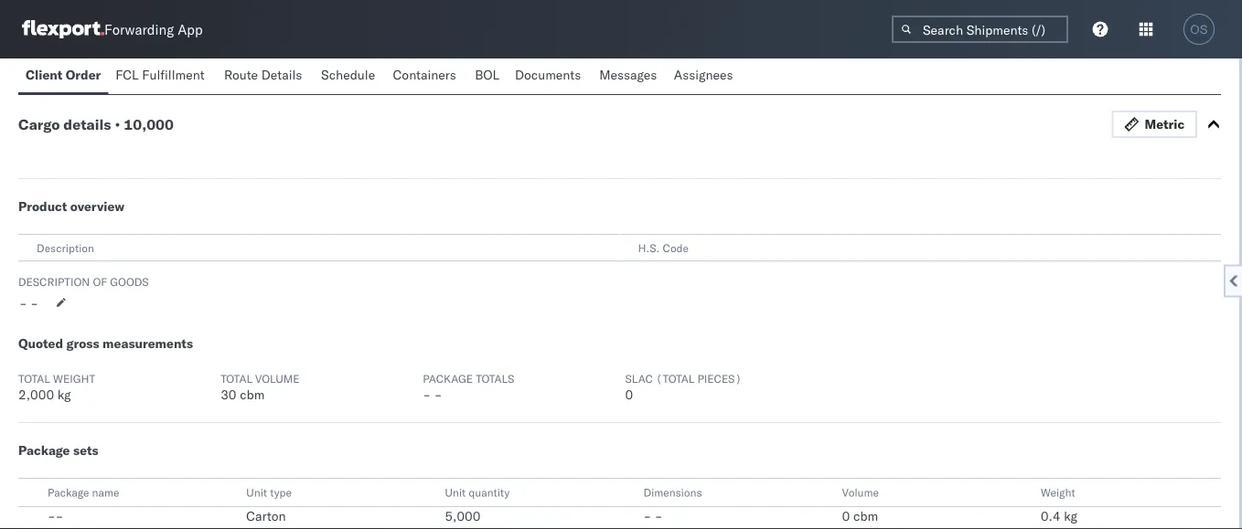 Task type: describe. For each thing, give the bounding box(es) containing it.
1 horizontal spatial - -
[[644, 509, 663, 525]]

containers
[[393, 67, 456, 83]]

weight
[[53, 372, 95, 386]]

0 cbm
[[842, 509, 878, 525]]

metric
[[1145, 116, 1185, 132]]

total for total weight 2,000 kg
[[18, 372, 50, 386]]

fcl fulfillment
[[116, 67, 205, 83]]

Search Shipments (/) text field
[[892, 16, 1069, 43]]

os
[[1191, 22, 1208, 36]]

h.s. code
[[638, 241, 689, 255]]

package sets
[[18, 443, 99, 459]]

30
[[221, 387, 237, 403]]

details
[[261, 67, 302, 83]]

measurements
[[103, 336, 193, 352]]

(total
[[656, 372, 695, 386]]

5,000
[[445, 509, 481, 525]]

assignees button
[[667, 59, 744, 94]]

slac
[[625, 372, 653, 386]]

description for description of goods
[[18, 275, 90, 289]]

bol button
[[468, 59, 508, 94]]

1 vertical spatial 0
[[842, 509, 850, 525]]

slac (total pieces) 0
[[625, 372, 742, 403]]

0.4
[[1041, 509, 1061, 525]]

2,000
[[18, 387, 54, 403]]

quoted gross measurements
[[18, 336, 193, 352]]

type
[[270, 486, 292, 500]]

app
[[178, 21, 203, 38]]

volume
[[255, 372, 300, 386]]

weight
[[1041, 486, 1076, 500]]

flexport. image
[[22, 20, 104, 38]]

sets
[[73, 443, 99, 459]]

--
[[48, 509, 63, 525]]

goods
[[110, 275, 149, 289]]

name
[[92, 486, 119, 500]]

package for package totals - -
[[423, 372, 473, 386]]

unit quantity
[[445, 486, 510, 500]]

fcl fulfillment button
[[108, 59, 217, 94]]

10,000
[[124, 115, 174, 134]]

kg inside total weight 2,000 kg
[[57, 387, 71, 403]]

0 horizontal spatial - -
[[19, 296, 38, 312]]

product
[[18, 199, 67, 215]]

route details button
[[217, 59, 314, 94]]

package for package name
[[48, 486, 89, 500]]

forwarding app link
[[22, 20, 203, 38]]

messages
[[599, 67, 657, 83]]

package totals - -
[[423, 372, 514, 403]]

dimensions
[[644, 486, 702, 500]]

unit for unit type
[[246, 486, 267, 500]]

cargo
[[18, 115, 60, 134]]

carton
[[246, 509, 286, 525]]

messages button
[[592, 59, 667, 94]]

package name
[[48, 486, 119, 500]]

forwarding app
[[104, 21, 203, 38]]

client order button
[[18, 59, 108, 94]]

forwarding
[[104, 21, 174, 38]]

fcl
[[116, 67, 139, 83]]

product overview
[[18, 199, 124, 215]]

gross
[[66, 336, 99, 352]]

metric button
[[1112, 111, 1198, 138]]



Task type: locate. For each thing, give the bounding box(es) containing it.
documents
[[515, 67, 581, 83]]

2 vertical spatial package
[[48, 486, 89, 500]]

volume
[[842, 486, 879, 500]]

0 vertical spatial description
[[37, 241, 94, 255]]

assignees
[[674, 67, 733, 83]]

package inside package totals - -
[[423, 372, 473, 386]]

kg
[[57, 387, 71, 403], [1064, 509, 1078, 525]]

description
[[37, 241, 94, 255], [18, 275, 90, 289]]

description left of
[[18, 275, 90, 289]]

route
[[224, 67, 258, 83]]

description of goods
[[18, 275, 149, 289]]

1 vertical spatial kg
[[1064, 509, 1078, 525]]

1 vertical spatial cbm
[[854, 509, 878, 525]]

os button
[[1178, 8, 1220, 50]]

kg down weight
[[57, 387, 71, 403]]

fulfillment
[[142, 67, 205, 83]]

0 vertical spatial 0
[[625, 387, 633, 403]]

0 vertical spatial package
[[423, 372, 473, 386]]

cbm down volume
[[854, 509, 878, 525]]

containers button
[[386, 59, 468, 94]]

cbm
[[240, 387, 265, 403], [854, 509, 878, 525]]

order
[[66, 67, 101, 83]]

client
[[26, 67, 62, 83]]

totals
[[476, 372, 514, 386]]

unit left type
[[246, 486, 267, 500]]

package up -- at left
[[48, 486, 89, 500]]

1 horizontal spatial total
[[221, 372, 252, 386]]

0 inside slac (total pieces) 0
[[625, 387, 633, 403]]

total inside total weight 2,000 kg
[[18, 372, 50, 386]]

1 horizontal spatial kg
[[1064, 509, 1078, 525]]

total
[[18, 372, 50, 386], [221, 372, 252, 386]]

total up 2,000
[[18, 372, 50, 386]]

description up description of goods
[[37, 241, 94, 255]]

1 horizontal spatial 0
[[842, 509, 850, 525]]

- - down dimensions
[[644, 509, 663, 525]]

quoted
[[18, 336, 63, 352]]

overview
[[70, 199, 124, 215]]

package
[[423, 372, 473, 386], [18, 443, 70, 459], [48, 486, 89, 500]]

route details
[[224, 67, 302, 83]]

bol
[[475, 67, 500, 83]]

2 unit from the left
[[445, 486, 466, 500]]

-
[[19, 296, 27, 312], [30, 296, 38, 312], [423, 387, 431, 403], [434, 387, 442, 403], [48, 509, 56, 525], [56, 509, 63, 525], [644, 509, 652, 525], [655, 509, 663, 525]]

0 horizontal spatial total
[[18, 372, 50, 386]]

1 vertical spatial description
[[18, 275, 90, 289]]

1 horizontal spatial cbm
[[854, 509, 878, 525]]

total up 30 at the bottom
[[221, 372, 252, 386]]

total weight 2,000 kg
[[18, 372, 95, 403]]

description for description
[[37, 241, 94, 255]]

documents button
[[508, 59, 592, 94]]

0 horizontal spatial kg
[[57, 387, 71, 403]]

1 horizontal spatial unit
[[445, 486, 466, 500]]

total volume
[[221, 372, 300, 386]]

- -
[[19, 296, 38, 312], [644, 509, 663, 525]]

0 down slac
[[625, 387, 633, 403]]

kg right 0.4
[[1064, 509, 1078, 525]]

of
[[93, 275, 107, 289]]

client order
[[26, 67, 101, 83]]

unit up 5,000
[[445, 486, 466, 500]]

package left sets
[[18, 443, 70, 459]]

details
[[63, 115, 111, 134]]

total for total volume
[[221, 372, 252, 386]]

1 total from the left
[[18, 372, 50, 386]]

0 down volume
[[842, 509, 850, 525]]

pieces)
[[698, 372, 742, 386]]

0 horizontal spatial cbm
[[240, 387, 265, 403]]

0 horizontal spatial 0
[[625, 387, 633, 403]]

h.s.
[[638, 241, 660, 255]]

•
[[115, 115, 120, 134]]

package left totals in the left of the page
[[423, 372, 473, 386]]

cargo details • 10,000
[[18, 115, 174, 134]]

cbm down total volume
[[240, 387, 265, 403]]

package for package sets
[[18, 443, 70, 459]]

schedule button
[[314, 59, 386, 94]]

unit
[[246, 486, 267, 500], [445, 486, 466, 500]]

quantity
[[469, 486, 510, 500]]

2 total from the left
[[221, 372, 252, 386]]

0 horizontal spatial unit
[[246, 486, 267, 500]]

1 vertical spatial - -
[[644, 509, 663, 525]]

- - up quoted
[[19, 296, 38, 312]]

code
[[663, 241, 689, 255]]

0 vertical spatial cbm
[[240, 387, 265, 403]]

0
[[625, 387, 633, 403], [842, 509, 850, 525]]

0 vertical spatial kg
[[57, 387, 71, 403]]

unit type
[[246, 486, 292, 500]]

0 vertical spatial - -
[[19, 296, 38, 312]]

1 unit from the left
[[246, 486, 267, 500]]

schedule
[[321, 67, 375, 83]]

1 vertical spatial package
[[18, 443, 70, 459]]

unit for unit quantity
[[445, 486, 466, 500]]



Task type: vqa. For each thing, say whether or not it's contained in the screenshot.
METRIC
yes



